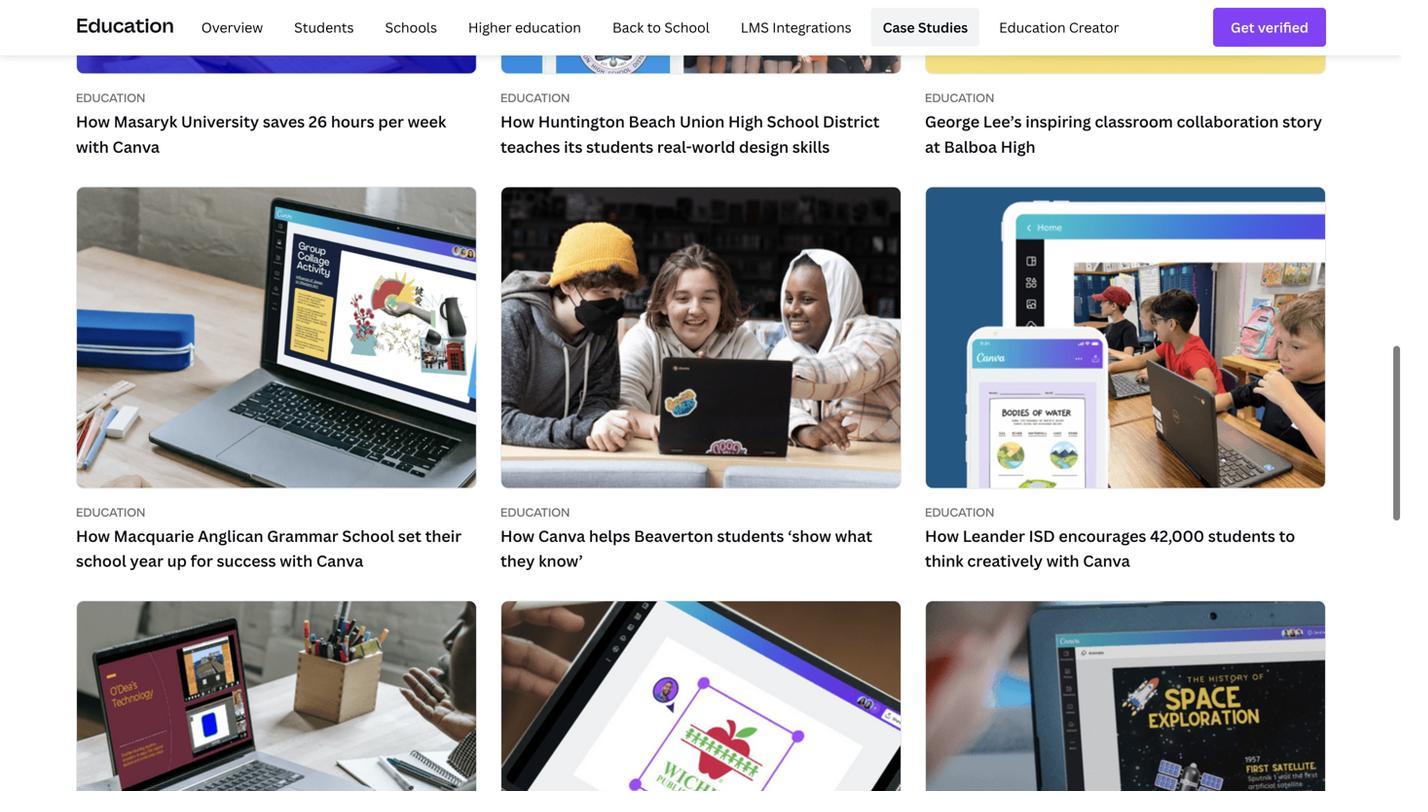 Task type: locate. For each thing, give the bounding box(es) containing it.
education inside menu bar
[[1000, 18, 1066, 36]]

how inside education how canva helps beaverton students 'show what they know'
[[501, 525, 535, 546]]

to inside menu bar
[[647, 18, 661, 36]]

how
[[76, 110, 110, 131], [501, 110, 535, 131], [76, 525, 110, 546], [501, 525, 535, 546], [925, 525, 959, 546]]

1 horizontal spatial school
[[665, 18, 710, 36]]

year
[[130, 550, 164, 571]]

design
[[739, 135, 789, 156]]

how up teaches
[[501, 110, 535, 131]]

saves
[[263, 110, 305, 131]]

leander school district thumbnail image
[[926, 186, 1326, 487]]

education inside education how macquarie anglican grammar school set their school year up for success with canva
[[76, 503, 145, 520]]

integrations
[[773, 18, 852, 36]]

schools link
[[374, 8, 449, 47]]

high inside education how huntington beach union high school district teaches its students real-world design skills
[[729, 110, 764, 131]]

how for how huntington beach union high school district teaches its students real-world design skills
[[501, 110, 535, 131]]

canva down grammar
[[316, 550, 364, 571]]

1 horizontal spatial high
[[1001, 135, 1036, 156]]

school right back
[[665, 18, 710, 36]]

schools
[[385, 18, 437, 36]]

2 horizontal spatial with
[[1047, 550, 1080, 571]]

menu bar inside education element
[[182, 8, 1131, 47]]

how inside education how masaryk university saves 26 hours per week with canva
[[76, 110, 110, 131]]

menu bar containing overview
[[182, 8, 1131, 47]]

education inside education george lee's inspiring classroom collaboration story at balboa high
[[925, 89, 995, 105]]

high up design
[[729, 110, 764, 131]]

overview link
[[190, 8, 275, 47]]

anglican
[[198, 525, 263, 546]]

school inside menu bar
[[665, 18, 710, 36]]

canva design files shown in desktop and mobile interfaces image
[[502, 186, 901, 487]]

students left 'show
[[717, 525, 785, 546]]

per
[[378, 110, 404, 131]]

high
[[729, 110, 764, 131], [1001, 135, 1036, 156]]

huntington
[[538, 110, 625, 131]]

canva up know' at the bottom
[[538, 525, 586, 546]]

students inside education how huntington beach union high school district teaches its students real-world design skills
[[586, 135, 654, 156]]

0 horizontal spatial high
[[729, 110, 764, 131]]

42,000
[[1151, 525, 1205, 546]]

1 vertical spatial to
[[1280, 525, 1296, 546]]

back to school
[[613, 18, 710, 36]]

education creator link
[[988, 8, 1131, 47]]

0 vertical spatial school
[[665, 18, 710, 36]]

1 horizontal spatial to
[[1280, 525, 1296, 546]]

1 horizontal spatial with
[[280, 550, 313, 571]]

they
[[501, 550, 535, 571]]

education inside education how canva helps beaverton students 'show what they know'
[[501, 503, 570, 520]]

how up "they"
[[501, 525, 535, 546]]

education for education how macquarie anglican grammar school set their school year up for success with canva
[[76, 503, 145, 520]]

how for how leander isd encourages 42,000 students to think creatively with canva
[[925, 525, 959, 546]]

education inside education how leander isd encourages 42,000 students to think creatively with canva
[[925, 503, 995, 520]]

students link
[[283, 8, 366, 47]]

how for how canva helps beaverton students 'show what they know'
[[501, 525, 535, 546]]

school left set
[[342, 525, 395, 546]]

menu bar
[[182, 8, 1131, 47]]

canva down masaryk
[[113, 135, 160, 156]]

with inside education how masaryk university saves 26 hours per week with canva
[[76, 135, 109, 156]]

0 vertical spatial high
[[729, 110, 764, 131]]

education how macquarie anglican grammar school set their school year up for success with canva
[[76, 503, 462, 571]]

education for education george lee's inspiring classroom collaboration story at balboa high
[[925, 89, 995, 105]]

education for education how canva helps beaverton students 'show what they know'
[[501, 503, 570, 520]]

canva inside education how macquarie anglican grammar school set their school year up for success with canva
[[316, 550, 364, 571]]

school up skills
[[767, 110, 819, 131]]

1 vertical spatial high
[[1001, 135, 1036, 156]]

high down lee's
[[1001, 135, 1036, 156]]

how inside education how leander isd encourages 42,000 students to think creatively with canva
[[925, 525, 959, 546]]

isd
[[1029, 525, 1056, 546]]

how inside education how macquarie anglican grammar school set their school year up for success with canva
[[76, 525, 110, 546]]

their
[[425, 525, 462, 546]]

beach
[[629, 110, 676, 131]]

students right 42,000
[[1209, 525, 1276, 546]]

collaboration
[[1177, 110, 1279, 131]]

education how masaryk university saves 26 hours per week with canva
[[76, 89, 446, 156]]

2 vertical spatial school
[[342, 525, 395, 546]]

case
[[883, 18, 915, 36]]

education inside education how masaryk university saves 26 hours per week with canva
[[76, 89, 145, 105]]

students
[[294, 18, 354, 36]]

with
[[76, 135, 109, 156], [280, 550, 313, 571], [1047, 550, 1080, 571]]

canva down encourages
[[1083, 550, 1131, 571]]

how for how masaryk university saves 26 hours per week with canva
[[76, 110, 110, 131]]

education for education how leander isd encourages 42,000 students to think creatively with canva
[[925, 503, 995, 520]]

education inside education how huntington beach union high school district teaches its students real-world design skills
[[501, 89, 570, 105]]

'show
[[788, 525, 832, 546]]

how inside education how huntington beach union high school district teaches its students real-world design skills
[[501, 110, 535, 131]]

o'dea high school canva design on laptop image
[[77, 601, 476, 792]]

higher education
[[468, 18, 581, 36]]

students inside education how canva helps beaverton students 'show what they know'
[[717, 525, 785, 546]]

education
[[76, 11, 174, 38], [1000, 18, 1066, 36], [76, 89, 145, 105], [501, 89, 570, 105], [925, 89, 995, 105], [76, 503, 145, 520], [501, 503, 570, 520], [925, 503, 995, 520]]

canva
[[113, 135, 160, 156], [538, 525, 586, 546], [316, 550, 364, 571], [1083, 550, 1131, 571]]

0 vertical spatial to
[[647, 18, 661, 36]]

canva inside education how canva helps beaverton students 'show what they know'
[[538, 525, 586, 546]]

0 horizontal spatial with
[[76, 135, 109, 156]]

to
[[647, 18, 661, 36], [1280, 525, 1296, 546]]

how up think
[[925, 525, 959, 546]]

education for education how masaryk university saves 26 hours per week with canva
[[76, 89, 145, 105]]

1 horizontal spatial students
[[717, 525, 785, 546]]

how for how macquarie anglican grammar school set their school year up for success with canva
[[76, 525, 110, 546]]

set
[[398, 525, 422, 546]]

0 horizontal spatial students
[[586, 135, 654, 156]]

students
[[586, 135, 654, 156], [717, 525, 785, 546], [1209, 525, 1276, 546]]

inspiring
[[1026, 110, 1092, 131]]

how up school
[[76, 525, 110, 546]]

overview
[[201, 18, 263, 36]]

to inside education how leander isd encourages 42,000 students to think creatively with canva
[[1280, 525, 1296, 546]]

0 horizontal spatial school
[[342, 525, 395, 546]]

students down the beach on the left of page
[[586, 135, 654, 156]]

grammar
[[267, 525, 339, 546]]

education
[[515, 18, 581, 36]]

university
[[181, 110, 259, 131]]

0 horizontal spatial to
[[647, 18, 661, 36]]

lms integrations link
[[729, 8, 864, 47]]

studies
[[918, 18, 968, 36]]

with inside education how macquarie anglican grammar school set their school year up for success with canva
[[280, 550, 313, 571]]

1 vertical spatial school
[[767, 110, 819, 131]]

2 horizontal spatial students
[[1209, 525, 1276, 546]]

school
[[665, 18, 710, 36], [767, 110, 819, 131], [342, 525, 395, 546]]

2 horizontal spatial school
[[767, 110, 819, 131]]

lms
[[741, 18, 769, 36]]

canva inside education how masaryk university saves 26 hours per week with canva
[[113, 135, 160, 156]]

how left masaryk
[[76, 110, 110, 131]]

school inside education how macquarie anglican grammar school set their school year up for success with canva
[[342, 525, 395, 546]]



Task type: describe. For each thing, give the bounding box(es) containing it.
masaryk
[[114, 110, 177, 131]]

balboa
[[944, 135, 997, 156]]

education for education creator
[[1000, 18, 1066, 36]]

with inside education how leander isd encourages 42,000 students to think creatively with canva
[[1047, 550, 1080, 571]]

education element
[[76, 0, 1327, 55]]

encourages
[[1059, 525, 1147, 546]]

union
[[680, 110, 725, 131]]

its
[[564, 135, 583, 156]]

real-
[[657, 135, 692, 156]]

district
[[823, 110, 880, 131]]

classroom
[[1095, 110, 1174, 131]]

world
[[692, 135, 736, 156]]

school inside education how huntington beach union high school district teaches its students real-world design skills
[[767, 110, 819, 131]]

hours
[[331, 110, 375, 131]]

back
[[613, 18, 644, 36]]

week
[[408, 110, 446, 131]]

skills
[[793, 135, 830, 156]]

26
[[309, 110, 327, 131]]

lms integrations
[[741, 18, 852, 36]]

think
[[925, 550, 964, 571]]

higher education link
[[457, 8, 593, 47]]

success
[[217, 550, 276, 571]]

teaches
[[501, 135, 560, 156]]

education george lee's inspiring classroom collaboration story at balboa high
[[925, 89, 1323, 156]]

story
[[1283, 110, 1323, 131]]

back to school link
[[601, 8, 722, 47]]

education how canva helps beaverton students 'show what they know'
[[501, 503, 873, 571]]

high inside education george lee's inspiring classroom collaboration story at balboa high
[[1001, 135, 1036, 156]]

know'
[[539, 550, 583, 571]]

macquarie
[[114, 525, 194, 546]]

creator
[[1069, 18, 1120, 36]]

education how huntington beach union high school district teaches its students real-world design skills
[[501, 89, 880, 156]]

for
[[191, 550, 213, 571]]

education creator
[[1000, 18, 1120, 36]]

higher
[[468, 18, 512, 36]]

lee's
[[984, 110, 1022, 131]]

helps
[[589, 525, 631, 546]]

education for education
[[76, 11, 174, 38]]

george
[[925, 110, 980, 131]]

at
[[925, 135, 941, 156]]

case studies
[[883, 18, 968, 36]]

students inside education how leander isd encourages 42,000 students to think creatively with canva
[[1209, 525, 1276, 546]]

education how leander isd encourages 42,000 students to think creatively with canva
[[925, 503, 1296, 571]]

leander
[[963, 525, 1026, 546]]

education for education how huntington beach union high school district teaches its students real-world design skills
[[501, 89, 570, 105]]

beaverton
[[634, 525, 714, 546]]

what
[[835, 525, 873, 546]]

school
[[76, 550, 126, 571]]

up
[[167, 550, 187, 571]]

creatively
[[968, 550, 1043, 571]]

case studies link
[[871, 8, 980, 47]]

get verified image
[[1231, 16, 1309, 38]]

canva inside education how leander isd encourages 42,000 students to think creatively with canva
[[1083, 550, 1131, 571]]



Task type: vqa. For each thing, say whether or not it's contained in the screenshot.
menu at the top left of the page
no



